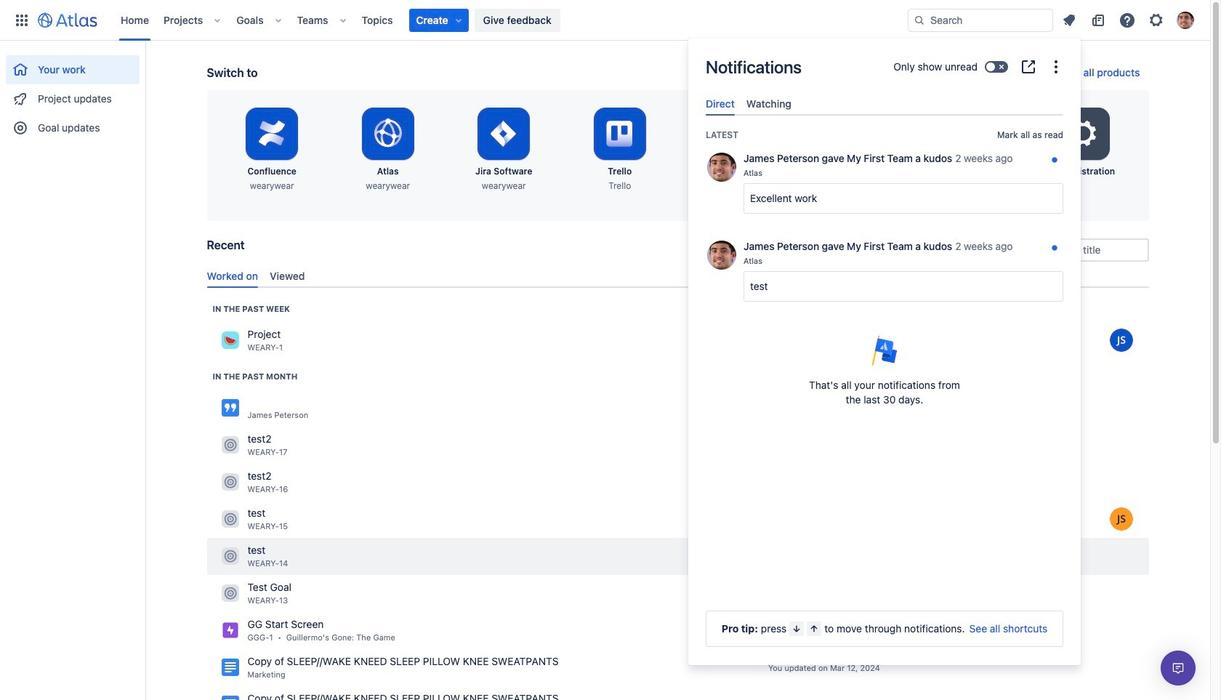 Task type: vqa. For each thing, say whether or not it's contained in the screenshot.
Status inside Button
no



Task type: describe. For each thing, give the bounding box(es) containing it.
arrow down image
[[791, 623, 803, 635]]

help image
[[1119, 11, 1136, 29]]

1 townsquare image from the top
[[221, 332, 239, 349]]

1 townsquare image from the top
[[221, 474, 239, 491]]

open notifications in a new tab image
[[1020, 58, 1037, 76]]

2 confluence image from the top
[[221, 696, 239, 700]]

notifications image
[[1061, 11, 1078, 29]]

0 horizontal spatial settings image
[[1066, 116, 1101, 151]]

arrow up image
[[809, 623, 820, 635]]

1 heading from the top
[[213, 303, 290, 315]]

2 heading from the top
[[213, 371, 298, 382]]

more image
[[1048, 58, 1065, 76]]

Search field
[[908, 8, 1053, 32]]

2 townsquare image from the top
[[221, 436, 239, 454]]

search image
[[914, 14, 926, 26]]

1 vertical spatial tab list
[[201, 264, 1155, 288]]



Task type: locate. For each thing, give the bounding box(es) containing it.
1 vertical spatial townsquare image
[[221, 511, 239, 528]]

jira image
[[221, 622, 239, 639]]

banner
[[0, 0, 1210, 41]]

townsquare image
[[221, 332, 239, 349], [221, 436, 239, 454], [221, 548, 239, 565]]

top element
[[9, 0, 908, 40]]

2 townsquare image from the top
[[221, 511, 239, 528]]

2 vertical spatial townsquare image
[[221, 585, 239, 602]]

0 vertical spatial tab list
[[700, 92, 1069, 116]]

tab list
[[700, 92, 1069, 116], [201, 264, 1155, 288]]

1 horizontal spatial settings image
[[1148, 11, 1165, 29]]

0 vertical spatial townsquare image
[[221, 332, 239, 349]]

3 townsquare image from the top
[[221, 548, 239, 565]]

2 vertical spatial townsquare image
[[221, 548, 239, 565]]

0 vertical spatial townsquare image
[[221, 474, 239, 491]]

settings image
[[1148, 11, 1165, 29], [1066, 116, 1101, 151]]

townsquare image
[[221, 474, 239, 491], [221, 511, 239, 528], [221, 585, 239, 602]]

1 confluence image from the top
[[221, 659, 239, 676]]

0 vertical spatial confluence image
[[221, 659, 239, 676]]

confluence image
[[221, 659, 239, 676], [221, 696, 239, 700]]

confluence image
[[221, 399, 239, 417]]

group
[[6, 41, 140, 147]]

None search field
[[908, 8, 1053, 32]]

open intercom messenger image
[[1170, 659, 1187, 677]]

1 vertical spatial heading
[[213, 371, 298, 382]]

Filter by title field
[[1021, 240, 1148, 260]]

switch to... image
[[13, 11, 31, 29]]

dialog
[[688, 38, 1081, 665]]

0 vertical spatial heading
[[213, 303, 290, 315]]

account image
[[1177, 11, 1195, 29]]

1 vertical spatial settings image
[[1066, 116, 1101, 151]]

1 vertical spatial confluence image
[[221, 696, 239, 700]]

0 vertical spatial settings image
[[1148, 11, 1165, 29]]

1 vertical spatial townsquare image
[[221, 436, 239, 454]]

3 townsquare image from the top
[[221, 585, 239, 602]]

heading
[[213, 303, 290, 315], [213, 371, 298, 382]]



